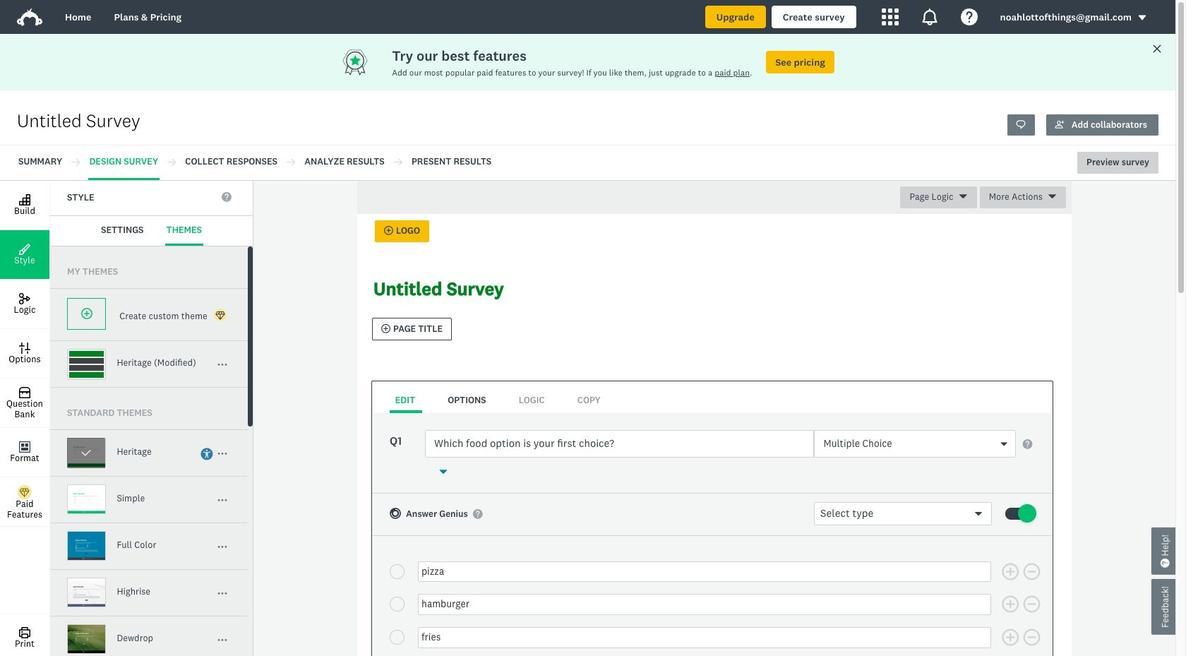 Task type: vqa. For each thing, say whether or not it's contained in the screenshot.
Switch to one question at a time IMAGE
no



Task type: locate. For each thing, give the bounding box(es) containing it.
surveymonkey logo image
[[17, 8, 42, 26]]

help icon image
[[961, 8, 978, 25]]

products icon image
[[882, 8, 899, 25], [922, 8, 939, 25]]

1 horizontal spatial products icon image
[[922, 8, 939, 25]]

None radio
[[390, 597, 405, 612]]

1 products icon image from the left
[[882, 8, 899, 25]]

dropdown arrow image
[[1138, 13, 1148, 23]]

None radio
[[390, 564, 405, 579], [390, 630, 405, 645], [390, 564, 405, 579], [390, 630, 405, 645]]

0 horizontal spatial products icon image
[[882, 8, 899, 25]]



Task type: describe. For each thing, give the bounding box(es) containing it.
rewards image
[[341, 48, 392, 76]]

2 products icon image from the left
[[922, 8, 939, 25]]



